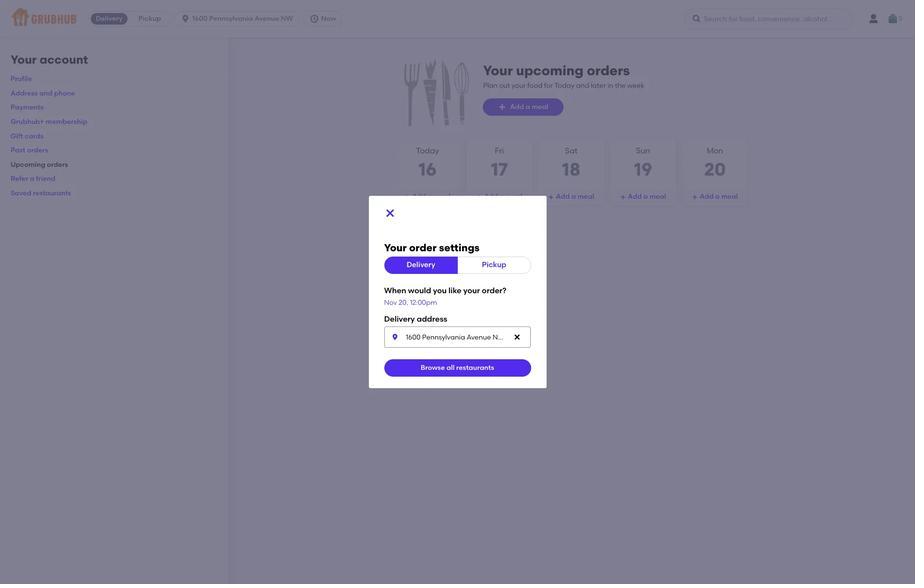 Task type: locate. For each thing, give the bounding box(es) containing it.
add a meal down '20'
[[700, 193, 738, 201]]

and left phone
[[39, 89, 52, 97]]

mon
[[707, 146, 723, 156]]

your up "profile"
[[11, 53, 37, 67]]

address and phone
[[11, 89, 75, 97]]

1 vertical spatial delivery button
[[384, 257, 458, 274]]

1 vertical spatial restaurants
[[456, 364, 494, 372]]

today up 16
[[416, 146, 439, 156]]

0 horizontal spatial restaurants
[[33, 189, 71, 198]]

0 vertical spatial orders
[[587, 62, 630, 79]]

1 vertical spatial pickup button
[[457, 257, 531, 274]]

grubhub+ membership
[[11, 118, 87, 126]]

food
[[528, 81, 543, 90]]

add a meal button
[[483, 99, 564, 116], [395, 188, 460, 206], [467, 188, 532, 206], [539, 188, 604, 206], [610, 188, 676, 206], [682, 188, 748, 206]]

1 horizontal spatial your
[[512, 81, 526, 90]]

and
[[576, 81, 589, 90], [39, 89, 52, 97]]

your left order
[[384, 242, 407, 254]]

restaurants inside button
[[456, 364, 494, 372]]

a down 19
[[644, 193, 648, 201]]

1 horizontal spatial pickup
[[482, 261, 506, 270]]

your
[[11, 53, 37, 67], [483, 62, 513, 79], [384, 242, 407, 254]]

your
[[512, 81, 526, 90], [463, 286, 480, 296]]

2 vertical spatial orders
[[47, 161, 68, 169]]

orders
[[587, 62, 630, 79], [27, 146, 48, 155], [47, 161, 68, 169]]

orders up 'in'
[[587, 62, 630, 79]]

1 vertical spatial today
[[416, 146, 439, 156]]

1 horizontal spatial restaurants
[[456, 364, 494, 372]]

delivery button
[[89, 11, 130, 27], [384, 257, 458, 274]]

1600 pennsylvania avenue nw
[[192, 14, 293, 23]]

add a meal button down '18' at the top
[[539, 188, 604, 206]]

add for 18
[[556, 193, 570, 201]]

sun
[[636, 146, 650, 156]]

0 horizontal spatial delivery
[[96, 14, 123, 23]]

all
[[447, 364, 455, 372]]

a for 18
[[572, 193, 576, 201]]

1 horizontal spatial delivery button
[[384, 257, 458, 274]]

a for 16
[[428, 193, 432, 201]]

add for 17
[[484, 193, 498, 201]]

orders for past orders
[[27, 146, 48, 155]]

meal down '18' at the top
[[578, 193, 594, 201]]

meal for 17
[[506, 193, 523, 201]]

0 horizontal spatial delivery button
[[89, 11, 130, 27]]

orders inside your upcoming orders plan out your food for today and later in the week
[[587, 62, 630, 79]]

meal down '20'
[[721, 193, 738, 201]]

meal down 19
[[650, 193, 666, 201]]

refer a friend
[[11, 175, 55, 183]]

settings
[[439, 242, 480, 254]]

0 vertical spatial pickup
[[138, 14, 161, 23]]

meal down 16
[[434, 193, 451, 201]]

restaurants down friend
[[33, 189, 71, 198]]

0 horizontal spatial your
[[463, 286, 480, 296]]

a for 17
[[500, 193, 504, 201]]

delivery
[[96, 14, 123, 23], [407, 261, 435, 270]]

today inside your upcoming orders plan out your food for today and later in the week
[[555, 81, 575, 90]]

0 vertical spatial your
[[512, 81, 526, 90]]

18
[[562, 159, 581, 180]]

add a meal button for 20
[[682, 188, 748, 206]]

1 vertical spatial orders
[[27, 146, 48, 155]]

meal
[[532, 103, 548, 111], [434, 193, 451, 201], [506, 193, 523, 201], [578, 193, 594, 201], [650, 193, 666, 201], [721, 193, 738, 201]]

in
[[608, 81, 614, 90]]

1 horizontal spatial your
[[384, 242, 407, 254]]

add a meal
[[510, 103, 548, 111], [412, 193, 451, 201], [484, 193, 523, 201], [556, 193, 594, 201], [628, 193, 666, 201], [700, 193, 738, 201]]

account
[[39, 53, 88, 67]]

add a meal for 18
[[556, 193, 594, 201]]

20,
[[399, 299, 408, 307]]

pickup button
[[130, 11, 170, 27], [457, 257, 531, 274]]

restaurants
[[33, 189, 71, 198], [456, 364, 494, 372]]

past orders
[[11, 146, 48, 155]]

address
[[417, 315, 447, 324]]

nov 20, 12:00pm link
[[384, 299, 437, 307]]

your inside when would you like your order? nov 20, 12:00pm
[[463, 286, 480, 296]]

0 horizontal spatial pickup
[[138, 14, 161, 23]]

add a meal button down 19
[[610, 188, 676, 206]]

pennsylvania
[[209, 14, 253, 23]]

svg image inside 5 button
[[887, 13, 899, 25]]

12:00pm
[[410, 299, 437, 307]]

add for 19
[[628, 193, 642, 201]]

19
[[634, 159, 652, 180]]

add a meal button down '20'
[[682, 188, 748, 206]]

0 vertical spatial pickup button
[[130, 11, 170, 27]]

and left later
[[576, 81, 589, 90]]

pickup
[[138, 14, 161, 23], [482, 261, 506, 270]]

pickup inside main navigation navigation
[[138, 14, 161, 23]]

today
[[555, 81, 575, 90], [416, 146, 439, 156]]

friend
[[36, 175, 55, 183]]

your for upcoming
[[483, 62, 513, 79]]

your upcoming orders plan out your food for today and later in the week
[[483, 62, 645, 90]]

svg image
[[181, 14, 190, 24], [692, 14, 702, 24], [405, 195, 410, 201], [548, 195, 554, 201], [620, 195, 626, 201], [384, 208, 396, 219]]

profile
[[11, 75, 32, 83]]

out
[[499, 81, 510, 90]]

sat
[[565, 146, 578, 156]]

16
[[419, 159, 437, 180]]

2 horizontal spatial your
[[483, 62, 513, 79]]

1 vertical spatial your
[[463, 286, 480, 296]]

1 horizontal spatial delivery
[[407, 261, 435, 270]]

add a meal button down 16
[[395, 188, 460, 206]]

a down "food"
[[526, 103, 530, 111]]

a down 17
[[500, 193, 504, 201]]

orders up friend
[[47, 161, 68, 169]]

add a meal down 19
[[628, 193, 666, 201]]

0 vertical spatial delivery button
[[89, 11, 130, 27]]

a down 16
[[428, 193, 432, 201]]

sun 19
[[634, 146, 652, 180]]

0 vertical spatial delivery
[[96, 14, 123, 23]]

nw
[[281, 14, 293, 23]]

1600
[[192, 14, 208, 23]]

a for 19
[[644, 193, 648, 201]]

now
[[321, 14, 336, 23]]

a down '20'
[[715, 193, 720, 201]]

main navigation navigation
[[0, 0, 915, 38]]

a down '18' at the top
[[572, 193, 576, 201]]

svg image
[[887, 13, 899, 25], [310, 14, 319, 24], [499, 103, 506, 111], [477, 195, 482, 201], [692, 195, 698, 201], [391, 334, 399, 342], [513, 334, 521, 342]]

add a meal down 16
[[412, 193, 451, 201]]

today right for
[[555, 81, 575, 90]]

upcoming
[[11, 161, 45, 169]]

cards
[[25, 132, 44, 140]]

0 vertical spatial today
[[555, 81, 575, 90]]

your inside your upcoming orders plan out your food for today and later in the week
[[483, 62, 513, 79]]

0 horizontal spatial today
[[416, 146, 439, 156]]

sat 18
[[562, 146, 581, 180]]

your right the out
[[512, 81, 526, 90]]

your for order
[[384, 242, 407, 254]]

1 horizontal spatial pickup button
[[457, 257, 531, 274]]

1 horizontal spatial and
[[576, 81, 589, 90]]

orders up upcoming orders link
[[27, 146, 48, 155]]

add a meal button down 17
[[467, 188, 532, 206]]

your up the out
[[483, 62, 513, 79]]

add a meal down 17
[[484, 193, 523, 201]]

add a meal down "food"
[[510, 103, 548, 111]]

add a meal down '18' at the top
[[556, 193, 594, 201]]

1 horizontal spatial today
[[555, 81, 575, 90]]

upcoming orders
[[11, 161, 68, 169]]

1 vertical spatial pickup
[[482, 261, 506, 270]]

now button
[[303, 11, 346, 27]]

0 horizontal spatial pickup button
[[130, 11, 170, 27]]

meal down 17
[[506, 193, 523, 201]]

0 horizontal spatial your
[[11, 53, 37, 67]]

avenue
[[255, 14, 279, 23]]

restaurants right all
[[456, 364, 494, 372]]

your right "like"
[[463, 286, 480, 296]]

Search Address search field
[[384, 327, 531, 348]]

upcoming orders link
[[11, 161, 68, 169]]

a
[[526, 103, 530, 111], [30, 175, 34, 183], [428, 193, 432, 201], [500, 193, 504, 201], [572, 193, 576, 201], [644, 193, 648, 201], [715, 193, 720, 201]]

add
[[510, 103, 524, 111], [412, 193, 426, 201], [484, 193, 498, 201], [556, 193, 570, 201], [628, 193, 642, 201], [700, 193, 714, 201]]



Task type: describe. For each thing, give the bounding box(es) containing it.
payments link
[[11, 104, 44, 112]]

phone
[[54, 89, 75, 97]]

plan
[[483, 81, 498, 90]]

saved restaurants link
[[11, 189, 71, 198]]

delivery
[[384, 315, 415, 324]]

your order settings
[[384, 242, 480, 254]]

later
[[591, 81, 606, 90]]

would
[[408, 286, 431, 296]]

past orders link
[[11, 146, 48, 155]]

add a meal button down "food"
[[483, 99, 564, 116]]

add a meal for 20
[[700, 193, 738, 201]]

today 16
[[416, 146, 439, 180]]

delivery inside main navigation navigation
[[96, 14, 123, 23]]

add a meal for 16
[[412, 193, 451, 201]]

add for 20
[[700, 193, 714, 201]]

profile link
[[11, 75, 32, 83]]

when
[[384, 286, 406, 296]]

add a meal for 17
[[484, 193, 523, 201]]

add for 16
[[412, 193, 426, 201]]

meal for 19
[[650, 193, 666, 201]]

the
[[615, 81, 626, 90]]

week
[[627, 81, 645, 90]]

gift
[[11, 132, 23, 140]]

17
[[491, 159, 508, 180]]

fri
[[495, 146, 504, 156]]

svg image inside now button
[[310, 14, 319, 24]]

for
[[544, 81, 553, 90]]

saved restaurants
[[11, 189, 71, 198]]

membership
[[46, 118, 87, 126]]

meal for 20
[[721, 193, 738, 201]]

meal for 16
[[434, 193, 451, 201]]

add a meal button for 17
[[467, 188, 532, 206]]

mon 20
[[704, 146, 726, 180]]

upcoming
[[516, 62, 584, 79]]

refer a friend link
[[11, 175, 55, 183]]

a right the refer
[[30, 175, 34, 183]]

order
[[409, 242, 437, 254]]

order?
[[482, 286, 507, 296]]

gift cards link
[[11, 132, 44, 140]]

0 vertical spatial restaurants
[[33, 189, 71, 198]]

meal down "food"
[[532, 103, 548, 111]]

5 button
[[887, 10, 903, 28]]

add a meal button for 18
[[539, 188, 604, 206]]

add a meal button for 19
[[610, 188, 676, 206]]

fri 17
[[491, 146, 508, 180]]

saved
[[11, 189, 31, 198]]

a for 20
[[715, 193, 720, 201]]

your for account
[[11, 53, 37, 67]]

pickup button for bottommost delivery button
[[457, 257, 531, 274]]

like
[[449, 286, 462, 296]]

your inside your upcoming orders plan out your food for today and later in the week
[[512, 81, 526, 90]]

past
[[11, 146, 25, 155]]

delivery address
[[384, 315, 447, 324]]

browse all restaurants
[[421, 364, 494, 372]]

refer
[[11, 175, 28, 183]]

1 vertical spatial delivery
[[407, 261, 435, 270]]

grubhub+
[[11, 118, 44, 126]]

browse all restaurants button
[[384, 360, 531, 377]]

svg image inside 1600 pennsylvania avenue nw button
[[181, 14, 190, 24]]

gift cards
[[11, 132, 44, 140]]

20
[[704, 159, 726, 180]]

add a meal button for 16
[[395, 188, 460, 206]]

add a meal for 19
[[628, 193, 666, 201]]

address
[[11, 89, 38, 97]]

address and phone link
[[11, 89, 75, 97]]

meal for 18
[[578, 193, 594, 201]]

nov
[[384, 299, 397, 307]]

pickup button for left delivery button
[[130, 11, 170, 27]]

1600 pennsylvania avenue nw button
[[174, 11, 303, 27]]

your account
[[11, 53, 88, 67]]

5
[[899, 14, 903, 23]]

you
[[433, 286, 447, 296]]

grubhub+ membership link
[[11, 118, 87, 126]]

and inside your upcoming orders plan out your food for today and later in the week
[[576, 81, 589, 90]]

when would you like your order? nov 20, 12:00pm
[[384, 286, 507, 307]]

browse
[[421, 364, 445, 372]]

orders for upcoming orders
[[47, 161, 68, 169]]

0 horizontal spatial and
[[39, 89, 52, 97]]

payments
[[11, 104, 44, 112]]



Task type: vqa. For each thing, say whether or not it's contained in the screenshot.


